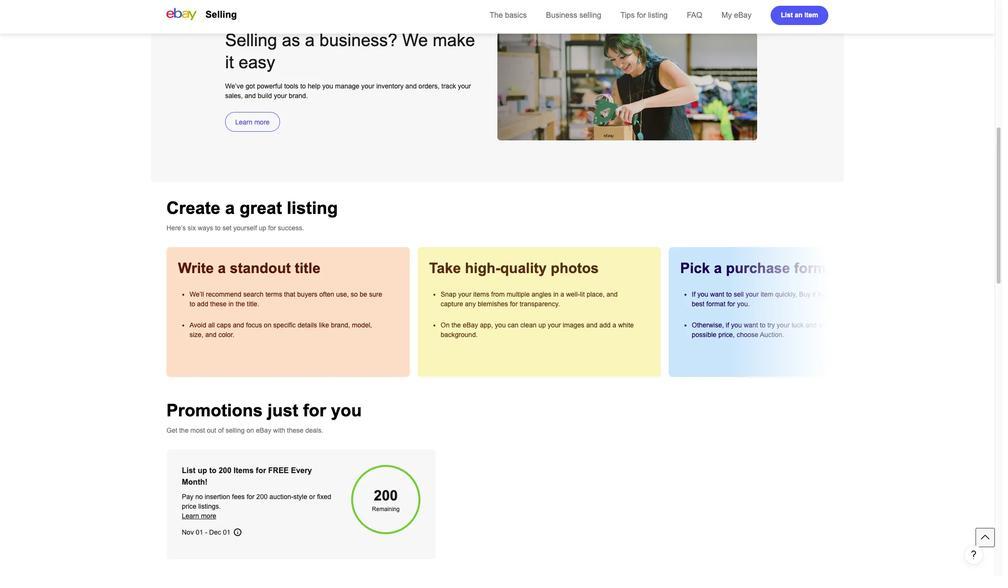 Task type: describe. For each thing, give the bounding box(es) containing it.
a up set
[[225, 198, 235, 218]]

business selling link
[[546, 11, 601, 19]]

sell
[[734, 291, 744, 298]]

so
[[351, 291, 358, 298]]

blemishes
[[478, 300, 508, 308]]

the basics
[[490, 11, 527, 19]]

help, opens dialogs image
[[969, 550, 979, 560]]

nov
[[182, 529, 194, 536]]

a right write
[[218, 260, 226, 276]]

list up to 200 items for free every month!
[[182, 467, 312, 486]]

format inside if you want to sell your item quickly, buy it now is probably the best format for you.
[[706, 300, 726, 308]]

great
[[240, 198, 282, 218]]

pick a purchase format
[[680, 260, 839, 276]]

learn inside pay no insertion fees for 200 auction-style or fixed price listings. learn more
[[182, 512, 199, 520]]

lit
[[580, 291, 585, 298]]

best inside if you want to sell your item quickly, buy it now is probably the best format for you.
[[692, 300, 705, 308]]

selling for selling as a business? we make it easy
[[225, 30, 277, 50]]

for up deals.
[[303, 401, 326, 421]]

a right pick
[[714, 260, 722, 276]]

200 remaining
[[372, 488, 400, 513]]

just
[[268, 401, 298, 421]]

learn more link for list up to 200 items for free every month!
[[182, 512, 216, 520]]

1 horizontal spatial learn
[[235, 118, 253, 126]]

tips for listing
[[621, 11, 668, 19]]

high-
[[465, 260, 500, 276]]

brand.
[[289, 92, 308, 100]]

to inside we'll recommend search terms that buyers often use, so be sure to add these in the title.
[[190, 300, 195, 308]]

photos
[[551, 260, 599, 276]]

selling as a business? we make it easy
[[225, 30, 475, 72]]

want inside if you want to sell your item quickly, buy it now is probably the best format for you.
[[710, 291, 724, 298]]

in inside we'll recommend search terms that buyers often use, so be sure to add these in the title.
[[229, 300, 234, 308]]

tips
[[621, 11, 635, 19]]

choose
[[737, 331, 759, 339]]

dec
[[209, 529, 221, 536]]

background.
[[441, 331, 478, 339]]

list an item link
[[771, 6, 829, 25]]

we've got powerful tools to help you manage your inventory and orders, track your sales, and build your brand.
[[225, 82, 471, 100]]

to left set
[[215, 224, 221, 232]]

the inside on the ebay app, you can clean up your images and add a white background.
[[452, 321, 461, 329]]

model,
[[352, 321, 372, 329]]

the
[[490, 11, 503, 19]]

well-
[[566, 291, 580, 298]]

snap
[[441, 291, 456, 298]]

details
[[298, 321, 317, 329]]

and inside "snap your items from multiple angles in a well-lit place, and capture any blemishes for transparency."
[[607, 291, 618, 298]]

snap your items from multiple angles in a well-lit place, and capture any blemishes for transparency.
[[441, 291, 618, 308]]

to inside if you want to sell your item quickly, buy it now is probably the best format for you.
[[726, 291, 732, 298]]

most
[[190, 427, 205, 434]]

and down got at the top of the page
[[245, 92, 256, 100]]

the inside we'll recommend search terms that buyers often use, so be sure to add these in the title.
[[236, 300, 245, 308]]

recommend
[[206, 291, 241, 298]]

size,
[[190, 331, 203, 339]]

terms
[[265, 291, 282, 298]]

otherwise,
[[692, 321, 724, 329]]

possible
[[692, 331, 717, 339]]

place,
[[587, 291, 605, 298]]

business
[[546, 11, 577, 19]]

my
[[722, 11, 732, 19]]

quality
[[500, 260, 547, 276]]

create a great listing
[[166, 198, 338, 218]]

faq link
[[687, 11, 702, 19]]

1 horizontal spatial more
[[254, 118, 270, 126]]

tips for listing link
[[621, 11, 668, 19]]

deals.
[[305, 427, 323, 434]]

out
[[207, 427, 216, 434]]

your inside otherwise, if you want to try your luck and shoot for the best possible price, choose auction.
[[777, 321, 790, 329]]

here's six ways to set yourself up for success.
[[166, 224, 304, 232]]

200 inside "list up to 200 items for free every month!"
[[219, 467, 231, 475]]

200 inside 200 remaining
[[374, 488, 398, 504]]

200 inside pay no insertion fees for 200 auction-style or fixed price listings. learn more
[[256, 493, 268, 501]]

we'll recommend search terms that buyers often use, so be sure to add these in the title.
[[190, 291, 382, 308]]

make
[[433, 30, 475, 50]]

1 horizontal spatial selling
[[580, 11, 601, 19]]

for inside pay no insertion fees for 200 auction-style or fixed price listings. learn more
[[247, 493, 255, 501]]

item inside if you want to sell your item quickly, buy it now is probably the best format for you.
[[761, 291, 773, 298]]

month!
[[182, 478, 208, 486]]

0 horizontal spatial ebay
[[256, 427, 271, 434]]

-
[[205, 529, 207, 536]]

take high-quality photos
[[429, 260, 599, 276]]

search
[[243, 291, 264, 298]]

selling for selling
[[205, 9, 237, 20]]

probably
[[840, 291, 866, 298]]

luck
[[792, 321, 804, 329]]

the inside if you want to sell your item quickly, buy it now is probably the best format for you.
[[868, 291, 877, 298]]

images
[[563, 321, 585, 329]]

quickly,
[[775, 291, 797, 298]]

and inside otherwise, if you want to try your luck and shoot for the best possible price, choose auction.
[[806, 321, 817, 329]]

if you want to sell your item quickly, buy it now is probably the best format for you.
[[692, 291, 877, 308]]

your right track
[[458, 82, 471, 90]]

write
[[178, 260, 214, 276]]

any
[[465, 300, 476, 308]]

list an item
[[781, 11, 818, 19]]

often
[[319, 291, 334, 298]]

your right "manage"
[[361, 82, 374, 90]]

be
[[360, 291, 367, 298]]

item inside list an item link
[[805, 11, 818, 19]]

here's
[[166, 224, 186, 232]]

for inside if you want to sell your item quickly, buy it now is probably the best format for you.
[[727, 300, 735, 308]]

get the most out of selling on ebay with these deals.
[[166, 427, 323, 434]]

angles
[[532, 291, 552, 298]]

price
[[182, 503, 196, 510]]

in inside "snap your items from multiple angles in a well-lit place, and capture any blemishes for transparency."
[[553, 291, 559, 298]]

if
[[692, 291, 696, 298]]

specific
[[273, 321, 296, 329]]

basics
[[505, 11, 527, 19]]

that
[[284, 291, 295, 298]]

add inside on the ebay app, you can clean up your images and add a white background.
[[599, 321, 611, 329]]

transparency.
[[520, 300, 560, 308]]

now
[[818, 291, 831, 298]]

or
[[309, 493, 315, 501]]

no
[[195, 493, 203, 501]]

promotions just for you
[[166, 401, 362, 421]]

on inside avoid all caps and focus on specific details like brand, model, size, and color.
[[264, 321, 271, 329]]

avoid all caps and focus on specific details like brand, model, size, and color.
[[190, 321, 372, 339]]

price,
[[718, 331, 735, 339]]

auction-
[[269, 493, 293, 501]]

your down 'powerful'
[[274, 92, 287, 100]]

help
[[308, 82, 321, 90]]

0 vertical spatial ebay
[[734, 11, 752, 19]]

free
[[268, 467, 289, 475]]

track
[[441, 82, 456, 90]]

title
[[295, 260, 321, 276]]



Task type: locate. For each thing, give the bounding box(es) containing it.
format
[[794, 260, 839, 276], [706, 300, 726, 308]]

0 vertical spatial selling
[[205, 9, 237, 20]]

for down "multiple"
[[510, 300, 518, 308]]

learn more link down build
[[225, 112, 280, 132]]

0 horizontal spatial it
[[225, 52, 234, 72]]

standout
[[230, 260, 291, 276]]

0 vertical spatial want
[[710, 291, 724, 298]]

items
[[234, 467, 254, 475]]

list for list up to 200 items for free every month!
[[182, 467, 196, 475]]

1 horizontal spatial item
[[805, 11, 818, 19]]

write a standout title
[[178, 260, 321, 276]]

up right clean
[[538, 321, 546, 329]]

item
[[805, 11, 818, 19], [761, 291, 773, 298]]

capture
[[441, 300, 463, 308]]

0 horizontal spatial list
[[182, 467, 196, 475]]

these
[[210, 300, 227, 308], [287, 427, 304, 434]]

and right place,
[[607, 291, 618, 298]]

promotions
[[166, 401, 263, 421]]

2 horizontal spatial 200
[[374, 488, 398, 504]]

1 vertical spatial in
[[229, 300, 234, 308]]

ways
[[198, 224, 213, 232]]

and inside on the ebay app, you can clean up your images and add a white background.
[[586, 321, 598, 329]]

1 horizontal spatial up
[[259, 224, 266, 232]]

best inside otherwise, if you want to try your luck and shoot for the best possible price, choose auction.
[[858, 321, 871, 329]]

0 horizontal spatial want
[[710, 291, 724, 298]]

a inside the selling as a business? we make it easy
[[305, 30, 315, 50]]

sales,
[[225, 92, 243, 100]]

a left white at the bottom right
[[613, 321, 616, 329]]

your inside if you want to sell your item quickly, buy it now is probably the best format for you.
[[746, 291, 759, 298]]

the inside otherwise, if you want to try your luck and shoot for the best possible price, choose auction.
[[847, 321, 856, 329]]

1 vertical spatial up
[[538, 321, 546, 329]]

0 vertical spatial these
[[210, 300, 227, 308]]

orders,
[[419, 82, 440, 90]]

1 vertical spatial selling
[[226, 427, 245, 434]]

0 vertical spatial listing
[[648, 11, 668, 19]]

2 vertical spatial ebay
[[256, 427, 271, 434]]

list for list an item
[[781, 11, 793, 19]]

1 vertical spatial add
[[599, 321, 611, 329]]

200 left "items"
[[219, 467, 231, 475]]

1 vertical spatial format
[[706, 300, 726, 308]]

200 left auction-
[[256, 493, 268, 501]]

on down the promotions just for you
[[247, 427, 254, 434]]

selling inside the selling as a business? we make it easy
[[225, 30, 277, 50]]

more down listings.
[[201, 512, 216, 520]]

app,
[[480, 321, 493, 329]]

a inside on the ebay app, you can clean up your images and add a white background.
[[613, 321, 616, 329]]

faq
[[687, 11, 702, 19]]

1 horizontal spatial in
[[553, 291, 559, 298]]

2 horizontal spatial ebay
[[734, 11, 752, 19]]

all
[[208, 321, 215, 329]]

0 horizontal spatial learn
[[182, 512, 199, 520]]

for inside otherwise, if you want to try your luck and shoot for the best possible price, choose auction.
[[837, 321, 845, 329]]

learn down price
[[182, 512, 199, 520]]

item right the an
[[805, 11, 818, 19]]

for inside "list up to 200 items for free every month!"
[[256, 467, 266, 475]]

on the ebay app, you can clean up your images and add a white background.
[[441, 321, 634, 339]]

pay no insertion fees for 200 auction-style or fixed price listings. learn more
[[182, 493, 331, 520]]

1 vertical spatial learn
[[182, 512, 199, 520]]

from
[[491, 291, 505, 298]]

more down build
[[254, 118, 270, 126]]

and right the luck
[[806, 321, 817, 329]]

for left success.
[[268, 224, 276, 232]]

item left quickly, at the right of the page
[[761, 291, 773, 298]]

we
[[402, 30, 428, 50]]

and left orders,
[[406, 82, 417, 90]]

manage
[[335, 82, 359, 90]]

for right tips
[[637, 11, 646, 19]]

0 horizontal spatial learn more link
[[182, 512, 216, 520]]

1 horizontal spatial ebay
[[463, 321, 478, 329]]

six
[[188, 224, 196, 232]]

1 vertical spatial want
[[744, 321, 758, 329]]

1 vertical spatial these
[[287, 427, 304, 434]]

add inside we'll recommend search terms that buyers often use, so be sure to add these in the title.
[[197, 300, 208, 308]]

fixed
[[317, 493, 331, 501]]

1 horizontal spatial want
[[744, 321, 758, 329]]

your right the "try"
[[777, 321, 790, 329]]

1 vertical spatial it
[[813, 291, 816, 298]]

nov 01 - dec 01
[[182, 529, 231, 536]]

ebay
[[734, 11, 752, 19], [463, 321, 478, 329], [256, 427, 271, 434]]

it up we've
[[225, 52, 234, 72]]

you inside otherwise, if you want to try your luck and shoot for the best possible price, choose auction.
[[731, 321, 742, 329]]

is
[[833, 291, 838, 298]]

0 horizontal spatial on
[[247, 427, 254, 434]]

you inside the we've got powerful tools to help you manage your inventory and orders, track your sales, and build your brand.
[[322, 82, 333, 90]]

2 vertical spatial up
[[198, 467, 207, 475]]

1 horizontal spatial add
[[599, 321, 611, 329]]

you inside if you want to sell your item quickly, buy it now is probably the best format for you.
[[697, 291, 708, 298]]

your up 'any'
[[458, 291, 471, 298]]

0 vertical spatial selling
[[580, 11, 601, 19]]

ebay right my
[[734, 11, 752, 19]]

to inside the we've got powerful tools to help you manage your inventory and orders, track your sales, and build your brand.
[[300, 82, 306, 90]]

it right buy
[[813, 291, 816, 298]]

1 vertical spatial learn more link
[[182, 512, 216, 520]]

0 horizontal spatial format
[[706, 300, 726, 308]]

to inside "list up to 200 items for free every month!"
[[209, 467, 217, 475]]

with
[[273, 427, 285, 434]]

learn
[[235, 118, 253, 126], [182, 512, 199, 520]]

best
[[692, 300, 705, 308], [858, 321, 871, 329]]

1 01 from the left
[[196, 529, 203, 536]]

listings.
[[198, 503, 221, 510]]

a inside "snap your items from multiple angles in a well-lit place, and capture any blemishes for transparency."
[[561, 291, 564, 298]]

on
[[264, 321, 271, 329], [247, 427, 254, 434]]

list up month!
[[182, 467, 196, 475]]

to down we'll
[[190, 300, 195, 308]]

easy
[[239, 52, 275, 72]]

want up choose
[[744, 321, 758, 329]]

in right angles
[[553, 291, 559, 298]]

learn more link down price
[[182, 512, 216, 520]]

up inside "list up to 200 items for free every month!"
[[198, 467, 207, 475]]

selling
[[580, 11, 601, 19], [226, 427, 245, 434]]

otherwise, if you want to try your luck and shoot for the best possible price, choose auction.
[[692, 321, 871, 339]]

clean
[[520, 321, 537, 329]]

1 horizontal spatial 200
[[256, 493, 268, 501]]

the basics link
[[490, 11, 527, 19]]

0 vertical spatial in
[[553, 291, 559, 298]]

business selling
[[546, 11, 601, 19]]

on right focus
[[264, 321, 271, 329]]

1 vertical spatial more
[[201, 512, 216, 520]]

1 horizontal spatial learn more link
[[225, 112, 280, 132]]

as
[[282, 30, 300, 50]]

1 vertical spatial item
[[761, 291, 773, 298]]

0 horizontal spatial 01
[[196, 529, 203, 536]]

learn more link for selling as a business? we make it easy
[[225, 112, 280, 132]]

insertion
[[205, 493, 230, 501]]

in down "recommend"
[[229, 300, 234, 308]]

listing
[[648, 11, 668, 19], [287, 198, 338, 218]]

1 horizontal spatial on
[[264, 321, 271, 329]]

add down we'll
[[197, 300, 208, 308]]

buyers
[[297, 291, 317, 298]]

for right "items"
[[256, 467, 266, 475]]

up inside on the ebay app, you can clean up your images and add a white background.
[[538, 321, 546, 329]]

add
[[197, 300, 208, 308], [599, 321, 611, 329]]

selling right business
[[580, 11, 601, 19]]

0 horizontal spatial more
[[201, 512, 216, 520]]

0 vertical spatial learn
[[235, 118, 253, 126]]

my ebay
[[722, 11, 752, 19]]

0 vertical spatial item
[[805, 11, 818, 19]]

1 horizontal spatial these
[[287, 427, 304, 434]]

want
[[710, 291, 724, 298], [744, 321, 758, 329]]

for left you.
[[727, 300, 735, 308]]

a left well-
[[561, 291, 564, 298]]

a right as
[[305, 30, 315, 50]]

pay
[[182, 493, 193, 501]]

items
[[473, 291, 489, 298]]

0 horizontal spatial selling
[[226, 427, 245, 434]]

these right with
[[287, 427, 304, 434]]

your left images
[[548, 321, 561, 329]]

you inside on the ebay app, you can clean up your images and add a white background.
[[495, 321, 506, 329]]

0 vertical spatial on
[[264, 321, 271, 329]]

if
[[726, 321, 729, 329]]

we've
[[225, 82, 244, 90]]

up
[[259, 224, 266, 232], [538, 321, 546, 329], [198, 467, 207, 475]]

0 vertical spatial add
[[197, 300, 208, 308]]

powerful
[[257, 82, 282, 90]]

1 horizontal spatial format
[[794, 260, 839, 276]]

01 right dec at bottom
[[223, 529, 231, 536]]

0 vertical spatial list
[[781, 11, 793, 19]]

0 vertical spatial format
[[794, 260, 839, 276]]

0 horizontal spatial listing
[[287, 198, 338, 218]]

your inside on the ebay app, you can clean up your images and add a white background.
[[548, 321, 561, 329]]

can
[[508, 321, 519, 329]]

0 horizontal spatial these
[[210, 300, 227, 308]]

add left white at the bottom right
[[599, 321, 611, 329]]

take
[[429, 260, 461, 276]]

2 01 from the left
[[223, 529, 231, 536]]

and down all
[[205, 331, 217, 339]]

and right "caps"
[[233, 321, 244, 329]]

set
[[222, 224, 231, 232]]

your up you.
[[746, 291, 759, 298]]

it
[[225, 52, 234, 72], [813, 291, 816, 298]]

1 horizontal spatial listing
[[648, 11, 668, 19]]

it inside the selling as a business? we make it easy
[[225, 52, 234, 72]]

1 vertical spatial selling
[[225, 30, 277, 50]]

01 left -
[[196, 529, 203, 536]]

the right the probably
[[868, 291, 877, 298]]

listing up success.
[[287, 198, 338, 218]]

2 horizontal spatial up
[[538, 321, 546, 329]]

for right the shoot
[[837, 321, 845, 329]]

want inside otherwise, if you want to try your luck and shoot for the best possible price, choose auction.
[[744, 321, 758, 329]]

avoid
[[190, 321, 206, 329]]

selling right of
[[226, 427, 245, 434]]

to inside otherwise, if you want to try your luck and shoot for the best possible price, choose auction.
[[760, 321, 766, 329]]

use,
[[336, 291, 349, 298]]

the left title. at the left bottom
[[236, 300, 245, 308]]

it inside if you want to sell your item quickly, buy it now is probably the best format for you.
[[813, 291, 816, 298]]

got
[[246, 82, 255, 90]]

up up month!
[[198, 467, 207, 475]]

ebay up background.
[[463, 321, 478, 329]]

0 horizontal spatial 200
[[219, 467, 231, 475]]

best down the probably
[[858, 321, 871, 329]]

get
[[166, 427, 177, 434]]

0 vertical spatial best
[[692, 300, 705, 308]]

format up now
[[794, 260, 839, 276]]

the up background.
[[452, 321, 461, 329]]

try
[[767, 321, 775, 329]]

want left sell
[[710, 291, 724, 298]]

of
[[218, 427, 224, 434]]

200 up remaining
[[374, 488, 398, 504]]

these down "recommend"
[[210, 300, 227, 308]]

1 vertical spatial ebay
[[463, 321, 478, 329]]

shoot
[[819, 321, 835, 329]]

0 horizontal spatial add
[[197, 300, 208, 308]]

these inside we'll recommend search terms that buyers often use, so be sure to add these in the title.
[[210, 300, 227, 308]]

my ebay link
[[722, 11, 752, 19]]

auction.
[[760, 331, 784, 339]]

1 horizontal spatial best
[[858, 321, 871, 329]]

ebay left with
[[256, 427, 271, 434]]

more inside pay no insertion fees for 200 auction-style or fixed price listings. learn more
[[201, 512, 216, 520]]

to up insertion
[[209, 467, 217, 475]]

1 vertical spatial best
[[858, 321, 871, 329]]

and right images
[[586, 321, 598, 329]]

format up otherwise,
[[706, 300, 726, 308]]

best down if
[[692, 300, 705, 308]]

create
[[166, 198, 220, 218]]

focus
[[246, 321, 262, 329]]

1 vertical spatial listing
[[287, 198, 338, 218]]

for inside "snap your items from multiple angles in a well-lit place, and capture any blemishes for transparency."
[[510, 300, 518, 308]]

learn down sales,
[[235, 118, 253, 126]]

to left the "try"
[[760, 321, 766, 329]]

to up brand.
[[300, 82, 306, 90]]

1 vertical spatial on
[[247, 427, 254, 434]]

1 horizontal spatial 01
[[223, 529, 231, 536]]

for right fees
[[247, 493, 255, 501]]

0 vertical spatial it
[[225, 52, 234, 72]]

0 horizontal spatial up
[[198, 467, 207, 475]]

1 horizontal spatial it
[[813, 291, 816, 298]]

learn more link
[[225, 112, 280, 132], [182, 512, 216, 520]]

title.
[[247, 300, 259, 308]]

0 vertical spatial up
[[259, 224, 266, 232]]

yourself
[[233, 224, 257, 232]]

0 horizontal spatial in
[[229, 300, 234, 308]]

list left the an
[[781, 11, 793, 19]]

list
[[781, 11, 793, 19], [182, 467, 196, 475]]

0 vertical spatial learn more link
[[225, 112, 280, 132]]

the right the get
[[179, 427, 189, 434]]

0 vertical spatial more
[[254, 118, 270, 126]]

to left sell
[[726, 291, 732, 298]]

up right the yourself
[[259, 224, 266, 232]]

list inside "list up to 200 items for free every month!"
[[182, 467, 196, 475]]

0 horizontal spatial best
[[692, 300, 705, 308]]

listing right tips
[[648, 11, 668, 19]]

ebay inside on the ebay app, you can clean up your images and add a white background.
[[463, 321, 478, 329]]

purchase
[[726, 260, 790, 276]]

0 horizontal spatial item
[[761, 291, 773, 298]]

the right the shoot
[[847, 321, 856, 329]]

1 vertical spatial list
[[182, 467, 196, 475]]

1 horizontal spatial list
[[781, 11, 793, 19]]

your inside "snap your items from multiple angles in a well-lit place, and capture any blemishes for transparency."
[[458, 291, 471, 298]]



Task type: vqa. For each thing, say whether or not it's contained in the screenshot.
the middle "My"
no



